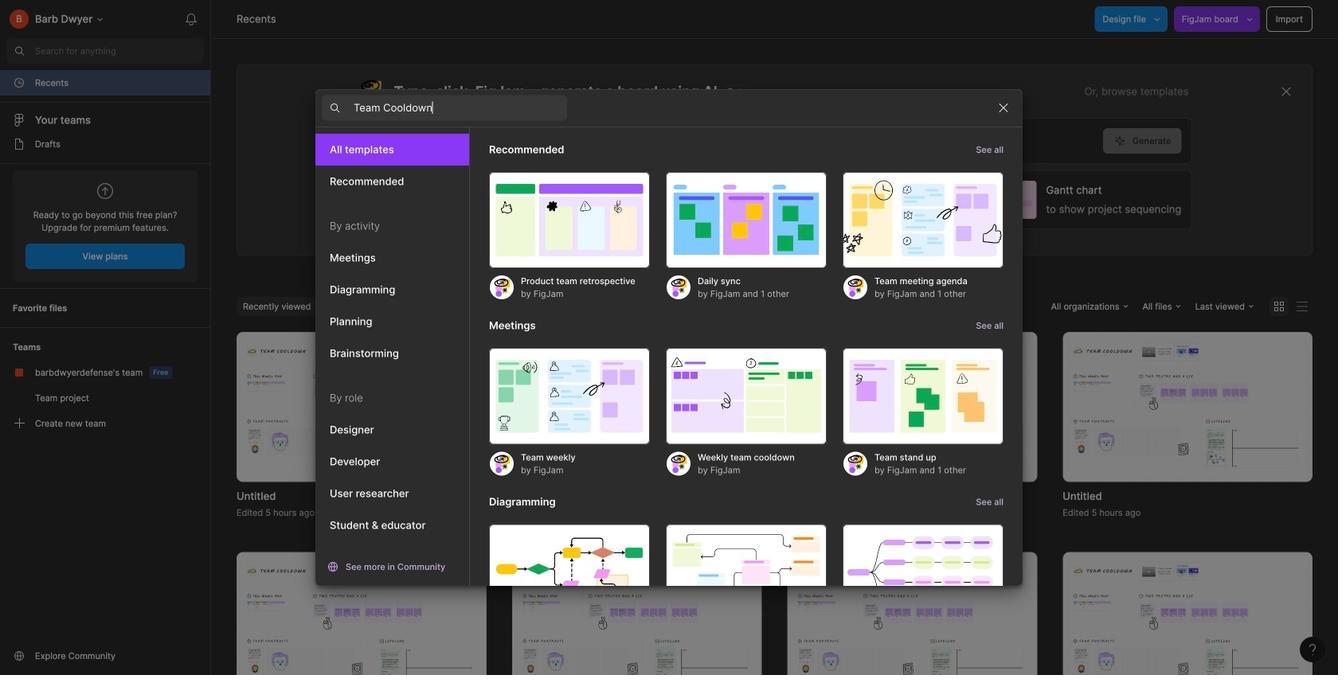 Task type: describe. For each thing, give the bounding box(es) containing it.
daily sync image
[[666, 172, 827, 269]]

team stand up image
[[843, 348, 1004, 445]]

Ex: A weekly team meeting, starting with an ice breaker field
[[358, 119, 1104, 163]]

search 32 image
[[6, 38, 32, 64]]

uml diagram image
[[666, 525, 827, 621]]

page 16 image
[[13, 138, 26, 151]]

Search for anything text field
[[35, 45, 204, 57]]

team weekly image
[[489, 348, 650, 445]]



Task type: locate. For each thing, give the bounding box(es) containing it.
Search templates text field
[[354, 98, 567, 118]]

diagram basics image
[[489, 525, 650, 621]]

community 16 image
[[13, 650, 26, 663]]

weekly team cooldown image
[[666, 348, 827, 445]]

mindmap image
[[843, 525, 1004, 621]]

team meeting agenda image
[[843, 172, 1004, 269]]

bell 32 image
[[179, 6, 204, 32]]

product team retrospective image
[[489, 172, 650, 269]]

file thumbnail image
[[245, 343, 479, 472], [520, 343, 754, 472], [796, 343, 1030, 472], [1071, 343, 1305, 472], [245, 563, 479, 676], [520, 563, 754, 676], [796, 563, 1030, 676], [1071, 563, 1305, 676]]

dialog
[[316, 89, 1023, 653]]

recent 16 image
[[13, 77, 26, 89]]



